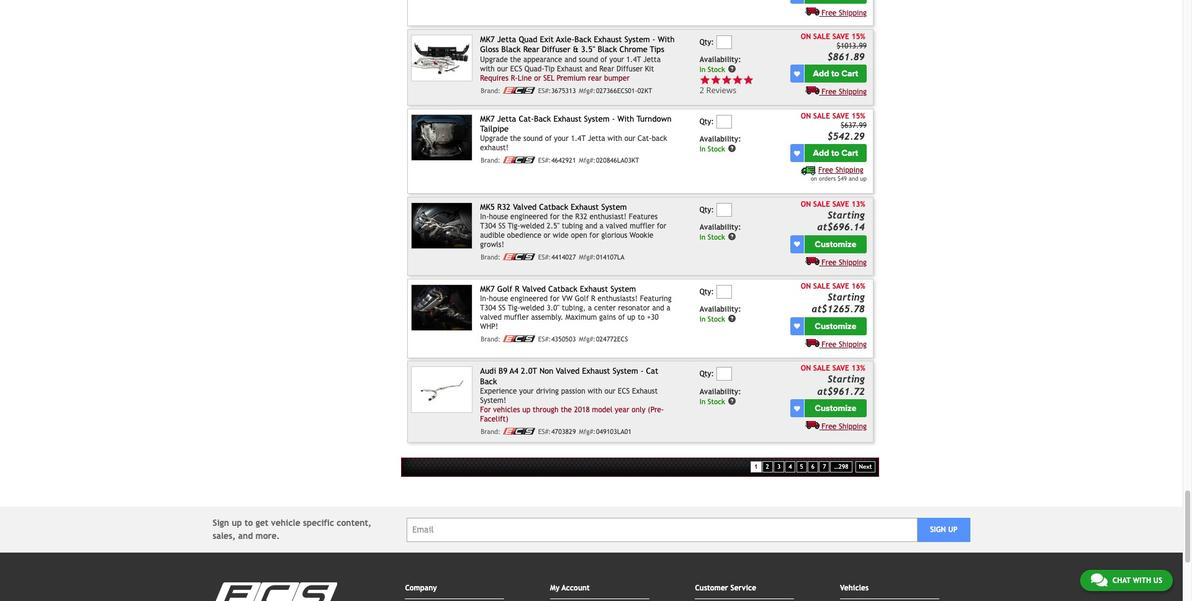 Task type: describe. For each thing, give the bounding box(es) containing it.
exhaust up premium
[[557, 64, 583, 73]]

in for $961.72
[[700, 397, 706, 406]]

0 vertical spatial r
[[515, 284, 520, 294]]

quad-
[[525, 64, 545, 73]]

axle-
[[556, 35, 575, 44]]

my account
[[550, 584, 590, 593]]

sale for $961.72
[[814, 364, 830, 373]]

1 qty: from the top
[[700, 38, 714, 47]]

3.0"
[[547, 304, 560, 313]]

welded inside mk5 r32 valved catback exhaust system in-house engineered for the r32 enthusiast! features t304 ss tig-welded 2.5" tubing and a valved muffler for audible obedience or wide open for glorious wookie growls!
[[520, 222, 545, 230]]

content,
[[337, 518, 372, 528]]

at for $696.14
[[818, 221, 828, 232]]

features
[[629, 212, 658, 221]]

1 star image from the left
[[711, 74, 722, 85]]

sel
[[543, 74, 555, 82]]

4350503
[[551, 336, 576, 343]]

1 black from the left
[[502, 45, 521, 54]]

passion
[[561, 387, 586, 396]]

and inside sign up to get vehicle specific content, sales, and more.
[[238, 531, 253, 541]]

your inside "mk7 jetta cat-back exhaust system - with turndown tailpipe upgrade the sound of your 1.4t jetta with our cat-back exhaust!"
[[554, 134, 569, 143]]

free shipping for $696.14
[[822, 258, 867, 267]]

ss inside mk5 r32 valved catback exhaust system in-house engineered for the r32 enthusiast! features t304 ss tig-welded 2.5" tubing and a valved muffler for audible obedience or wide open for glorious wookie growls!
[[499, 222, 506, 230]]

mfg#: for $961.72
[[579, 428, 596, 435]]

up inside mk7 golf r valved catback exhaust system in-house engineered for vw golf r enthusiasts! featuring t304 ss tig-welded 3.0" tubing, a center resonator and a valved muffler assembly. maximum gains of up to +30 whp!
[[627, 313, 636, 322]]

1 star image from the left
[[700, 74, 711, 85]]

020846la03kt
[[596, 157, 639, 164]]

2 stock from the top
[[708, 145, 725, 153]]

starting at for $696.14
[[818, 209, 865, 232]]

customize link for $696.14
[[805, 235, 867, 253]]

$1265.78
[[822, 303, 865, 314]]

$861.89
[[828, 51, 865, 62]]

the inside the mk7 jetta quad exit axle-back exhaust system - with gloss black rear diffuser & 3.5" black chrome tips upgrade the appearance and sound of your 1.4t jetta with our ecs quad-tip exhaust and rear diffuser kit requires r-line or sel premium rear bumper
[[510, 55, 521, 64]]

r-
[[511, 74, 518, 82]]

brand: for $1265.78
[[481, 336, 501, 343]]

6 link
[[808, 461, 819, 473]]

ecs - corporate logo image for $961.72
[[503, 428, 535, 435]]

mk7 for $861.89
[[480, 35, 495, 44]]

with left us at the right of the page
[[1133, 576, 1152, 585]]

mk7 for $542.29
[[480, 114, 495, 123]]

2 free shipping from the top
[[822, 88, 867, 97]]

get
[[256, 518, 268, 528]]

to down $542.29
[[832, 148, 840, 159]]

mk7 jetta quad exit axle-back exhaust system - with gloss black rear diffuser & 3.5" black chrome tips upgrade the appearance and sound of your 1.4t jetta with our ecs quad-tip exhaust and rear diffuser kit requires r-line or sel premium rear bumper
[[480, 35, 675, 82]]

5
[[800, 463, 804, 470]]

system inside mk7 golf r valved catback exhaust system in-house engineered for vw golf r enthusiasts! featuring t304 ss tig-welded 3.0" tubing, a center resonator and a valved muffler assembly. maximum gains of up to +30 whp!
[[611, 284, 636, 294]]

4 link
[[785, 461, 796, 473]]

my
[[550, 584, 560, 593]]

system inside mk5 r32 valved catback exhaust system in-house engineered for the r32 enthusiast! features t304 ss tig-welded 2.5" tubing and a valved muffler for audible obedience or wide open for glorious wookie growls!
[[602, 202, 627, 212]]

starting for $696.14
[[828, 209, 865, 220]]

audi
[[480, 367, 496, 376]]

1 es#: from the top
[[538, 87, 551, 94]]

1 horizontal spatial r32
[[575, 212, 588, 221]]

in- inside mk7 golf r valved catback exhaust system in-house engineered for vw golf r enthusiasts! featuring t304 ss tig-welded 3.0" tubing, a center resonator and a valved muffler assembly. maximum gains of up to +30 whp!
[[480, 295, 489, 303]]

1 vertical spatial cat-
[[638, 134, 652, 143]]

add for $542.29
[[813, 148, 829, 159]]

back
[[652, 134, 667, 143]]

2 reviews
[[700, 84, 737, 96]]

es#: 4703829 mfg#: 049103la01
[[538, 428, 632, 435]]

$961.72
[[828, 385, 865, 397]]

1 in from the top
[[700, 65, 706, 74]]

exhaust!
[[480, 144, 509, 152]]

muffler inside mk5 r32 valved catback exhaust system in-house engineered for the r32 enthusiast! features t304 ss tig-welded 2.5" tubing and a valved muffler for audible obedience or wide open for glorious wookie growls!
[[630, 222, 655, 230]]

0 vertical spatial golf
[[497, 284, 513, 294]]

experience
[[480, 387, 517, 396]]

wookie
[[630, 231, 654, 240]]

next
[[859, 463, 872, 470]]

1 vertical spatial diffuser
[[617, 64, 643, 73]]

024772ecs
[[596, 336, 628, 343]]

1 question sign image from the top
[[728, 65, 736, 74]]

starting at for $1265.78
[[812, 291, 865, 314]]

free down '$1265.78'
[[822, 340, 837, 349]]

exhaust inside "mk7 jetta cat-back exhaust system - with turndown tailpipe upgrade the sound of your 1.4t jetta with our cat-back exhaust!"
[[554, 114, 582, 123]]

02kt
[[638, 87, 652, 94]]

free shipping image for $961.72
[[805, 421, 820, 429]]

valved inside mk7 golf r valved catback exhaust system in-house engineered for vw golf r enthusiasts! featuring t304 ss tig-welded 3.0" tubing, a center resonator and a valved muffler assembly. maximum gains of up to +30 whp!
[[480, 313, 502, 322]]

system inside "mk7 jetta cat-back exhaust system - with turndown tailpipe upgrade the sound of your 1.4t jetta with our cat-back exhaust!"
[[584, 114, 610, 123]]

comments image
[[1091, 573, 1108, 588]]

in for $696.14
[[700, 233, 706, 241]]

customize link for $961.72
[[805, 399, 867, 417]]

assembly.
[[531, 313, 563, 322]]

requires
[[480, 74, 509, 82]]

your inside audi b9 a4 2.0t non valved exhaust system - cat back experience your driving passion with our ecs exhaust system! for vehicles up through the 2018 model year only (pre- facelift)
[[519, 387, 534, 396]]

upgrade inside the mk7 jetta quad exit axle-back exhaust system - with gloss black rear diffuser & 3.5" black chrome tips upgrade the appearance and sound of your 1.4t jetta with our ecs quad-tip exhaust and rear diffuser kit requires r-line or sel premium rear bumper
[[480, 55, 508, 64]]

more.
[[256, 531, 280, 541]]

whp!
[[480, 322, 498, 331]]

free shipping image for $696.14
[[805, 256, 820, 265]]

es#: for $1265.78
[[538, 336, 551, 343]]

free shipping image up on sale save 15% $1013.99 $861.89
[[805, 7, 820, 15]]

sign up
[[930, 526, 958, 534]]

of inside the mk7 jetta quad exit axle-back exhaust system - with gloss black rear diffuser & 3.5" black chrome tips upgrade the appearance and sound of your 1.4t jetta with our ecs quad-tip exhaust and rear diffuser kit requires r-line or sel premium rear bumper
[[601, 55, 607, 64]]

es#: 3675313 mfg#: 027366ecs01-02kt
[[538, 87, 652, 94]]

2 link
[[762, 461, 773, 473]]

kit
[[645, 64, 654, 73]]

open
[[571, 231, 587, 240]]

our inside "mk7 jetta cat-back exhaust system - with turndown tailpipe upgrade the sound of your 1.4t jetta with our cat-back exhaust!"
[[625, 134, 636, 143]]

1 add to wish list image from the top
[[794, 71, 800, 77]]

starting for $961.72
[[828, 373, 865, 385]]

bumper
[[604, 74, 630, 82]]

up inside button
[[948, 526, 958, 534]]

the inside audi b9 a4 2.0t non valved exhaust system - cat back experience your driving passion with our ecs exhaust system! for vehicles up through the 2018 model year only (pre- facelift)
[[561, 405, 572, 414]]

mfg#: for $1265.78
[[579, 336, 596, 343]]

chat
[[1113, 576, 1131, 585]]

question sign image for $696.14
[[728, 232, 736, 241]]

next link
[[856, 461, 876, 473]]

jetta up tailpipe
[[497, 114, 516, 123]]

2 star image from the left
[[743, 74, 754, 85]]

$49
[[838, 175, 847, 182]]

mk7 inside mk7 golf r valved catback exhaust system in-house engineered for vw golf r enthusiasts! featuring t304 ss tig-welded 3.0" tubing, a center resonator and a valved muffler assembly. maximum gains of up to +30 whp!
[[480, 284, 495, 294]]

cart for $542.29
[[842, 148, 859, 159]]

back inside audi b9 a4 2.0t non valved exhaust system - cat back experience your driving passion with our ecs exhaust system! for vehicles up through the 2018 model year only (pre- facelift)
[[480, 377, 497, 386]]

1 link
[[751, 461, 762, 473]]

2 for 2
[[766, 463, 769, 470]]

valved inside mk5 r32 valved catback exhaust system in-house engineered for the r32 enthusiast! features t304 ss tig-welded 2.5" tubing and a valved muffler for audible obedience or wide open for glorious wookie growls!
[[606, 222, 628, 230]]

jetta up the es#: 4642921 mfg#: 020846la03kt
[[588, 134, 605, 143]]

mk5
[[480, 202, 495, 212]]

specific
[[303, 518, 334, 528]]

customer
[[695, 584, 728, 593]]

for right 'open'
[[590, 231, 599, 240]]

chrome
[[620, 45, 648, 54]]

- for cat
[[641, 367, 644, 376]]

shipping down '$1265.78'
[[839, 340, 867, 349]]

save inside on sale save 15% $637.99 $542.29
[[833, 112, 850, 120]]

save for $961.72
[[833, 364, 850, 373]]

mk7 golf r valved catback exhaust system link
[[480, 284, 636, 294]]

reviews
[[706, 84, 737, 96]]

and inside mk5 r32 valved catback exhaust system in-house engineered for the r32 enthusiast! features t304 ss tig-welded 2.5" tubing and a valved muffler for audible obedience or wide open for glorious wookie growls!
[[585, 222, 598, 230]]

exhaust up only
[[632, 387, 658, 396]]

to down $861.89
[[832, 69, 840, 79]]

2 ecs - corporate logo image from the top
[[503, 157, 535, 164]]

free up on sale save 15% $637.99 $542.29
[[822, 88, 837, 97]]

tig- inside mk7 golf r valved catback exhaust system in-house engineered for vw golf r enthusiasts! featuring t304 ss tig-welded 3.0" tubing, a center resonator and a valved muffler assembly. maximum gains of up to +30 whp!
[[508, 304, 520, 313]]

a inside mk5 r32 valved catback exhaust system in-house engineered for the r32 enthusiast! features t304 ss tig-welded 2.5" tubing and a valved muffler for audible obedience or wide open for glorious wookie growls!
[[600, 222, 604, 230]]

at for $961.72
[[818, 385, 828, 397]]

starting for $1265.78
[[828, 291, 865, 302]]

year
[[615, 405, 630, 414]]

exhaust up the passion
[[582, 367, 610, 376]]

13% for $961.72
[[852, 364, 866, 373]]

0 horizontal spatial diffuser
[[542, 45, 571, 54]]

on for $961.72
[[801, 364, 811, 373]]

free up on sale save 15% $1013.99 $861.89
[[822, 8, 837, 17]]

4703829
[[551, 428, 576, 435]]

1 vertical spatial rear
[[600, 64, 614, 73]]

2 horizontal spatial a
[[667, 304, 671, 313]]

system!
[[480, 396, 506, 405]]

availability: in stock for $696.14
[[700, 223, 741, 241]]

account
[[562, 584, 590, 593]]

free shipping for $961.72
[[822, 422, 867, 431]]

&
[[573, 45, 579, 54]]

enthusiast!
[[590, 212, 627, 221]]

brand: for $961.72
[[481, 428, 501, 435]]

question sign image for mk7 golf r valved catback exhaust system
[[728, 315, 736, 323]]

2 es#: from the top
[[538, 157, 551, 164]]

mk5 r32 valved catback exhaust system link
[[480, 202, 627, 212]]

up inside audi b9 a4 2.0t non valved exhaust system - cat back experience your driving passion with our ecs exhaust system! for vehicles up through the 2018 model year only (pre- facelift)
[[522, 405, 531, 414]]

jetta up gloss
[[497, 35, 516, 44]]

free shipping image up on sale save 15% $637.99 $542.29
[[805, 86, 820, 95]]

service
[[731, 584, 756, 593]]

ss inside mk7 golf r valved catback exhaust system in-house engineered for vw golf r enthusiasts! featuring t304 ss tig-welded 3.0" tubing, a center resonator and a valved muffler assembly. maximum gains of up to +30 whp!
[[499, 304, 506, 313]]

free down $961.72
[[822, 422, 837, 431]]

growls!
[[480, 240, 504, 249]]

with inside "mk7 jetta cat-back exhaust system - with turndown tailpipe upgrade the sound of your 1.4t jetta with our cat-back exhaust!"
[[608, 134, 622, 143]]

tips
[[650, 45, 665, 54]]

for down features
[[657, 222, 667, 230]]

1 vertical spatial golf
[[575, 295, 589, 303]]

1 mfg#: from the top
[[579, 87, 596, 94]]

3.5"
[[581, 45, 595, 54]]

1 ecs - corporate logo image from the top
[[503, 87, 535, 94]]

and up rear
[[585, 64, 597, 73]]

obedience
[[507, 231, 542, 240]]

tailpipe
[[480, 124, 509, 134]]

chat with us
[[1113, 576, 1163, 585]]

5 link
[[797, 461, 807, 473]]

es#4414027 - 014107la -  mk5 r32 valved catback exhaust system - in-house engineered for the r32 enthusiast! features t304 ss tig-welded 2.5" tubing and a valved muffler for audible obedience or wide open for glorious wookie growls! - ecs - volkswagen image
[[411, 202, 473, 249]]

014107la
[[596, 253, 625, 261]]

in- inside mk5 r32 valved catback exhaust system in-house engineered for the r32 enthusiast! features t304 ss tig-welded 2.5" tubing and a valved muffler for audible obedience or wide open for glorious wookie growls!
[[480, 212, 489, 221]]

mk7 jetta cat-back exhaust system - with turndown tailpipe link
[[480, 114, 672, 134]]

customize link for $1265.78
[[805, 317, 867, 335]]

for up the 2.5"
[[550, 212, 560, 221]]

starting at for $961.72
[[818, 373, 865, 397]]

catback inside mk5 r32 valved catback exhaust system in-house engineered for the r32 enthusiast! features t304 ss tig-welded 2.5" tubing and a valved muffler for audible obedience or wide open for glorious wookie growls!
[[539, 202, 569, 212]]

system inside the mk7 jetta quad exit axle-back exhaust system - with gloss black rear diffuser & 3.5" black chrome tips upgrade the appearance and sound of your 1.4t jetta with our ecs quad-tip exhaust and rear diffuser kit requires r-line or sel premium rear bumper
[[625, 35, 650, 44]]

facelift)
[[480, 415, 509, 423]]

save for $1265.78
[[833, 282, 850, 291]]

+30
[[647, 313, 659, 322]]

with inside the mk7 jetta quad exit axle-back exhaust system - with gloss black rear diffuser & 3.5" black chrome tips upgrade the appearance and sound of your 1.4t jetta with our ecs quad-tip exhaust and rear diffuser kit requires r-line or sel premium rear bumper
[[480, 64, 495, 73]]

2 availability: from the top
[[700, 135, 741, 144]]

free shipping for $1265.78
[[822, 340, 867, 349]]

0 vertical spatial rear
[[523, 45, 540, 54]]

b9
[[499, 367, 508, 376]]

house inside mk5 r32 valved catback exhaust system in-house engineered for the r32 enthusiast! features t304 ss tig-welded 2.5" tubing and a valved muffler for audible obedience or wide open for glorious wookie growls!
[[489, 212, 508, 221]]

jetta up "kit"
[[643, 55, 661, 64]]

sign for sign up to get vehicle specific content, sales, and more.
[[213, 518, 229, 528]]

with inside the mk7 jetta quad exit axle-back exhaust system - with gloss black rear diffuser & 3.5" black chrome tips upgrade the appearance and sound of your 1.4t jetta with our ecs quad-tip exhaust and rear diffuser kit requires r-line or sel premium rear bumper
[[658, 35, 675, 44]]

tip
[[545, 64, 555, 73]]

- inside "mk7 jetta cat-back exhaust system - with turndown tailpipe upgrade the sound of your 1.4t jetta with our cat-back exhaust!"
[[612, 114, 615, 123]]

free shipping image down on sale save 16%
[[805, 338, 820, 347]]

free up on sale save 16%
[[822, 258, 837, 267]]



Task type: locate. For each thing, give the bounding box(es) containing it.
0 vertical spatial with
[[658, 35, 675, 44]]

2 starting from the top
[[828, 291, 865, 302]]

15% inside on sale save 15% $1013.99 $861.89
[[852, 32, 866, 41]]

with inside "mk7 jetta cat-back exhaust system - with turndown tailpipe upgrade the sound of your 1.4t jetta with our cat-back exhaust!"
[[618, 114, 634, 123]]

shipping up $1013.99
[[839, 8, 867, 17]]

our
[[497, 64, 508, 73], [625, 134, 636, 143], [605, 387, 616, 396]]

1 horizontal spatial golf
[[575, 295, 589, 303]]

free shipping image up on
[[802, 166, 816, 175]]

0 vertical spatial of
[[601, 55, 607, 64]]

es#3675313 - 027366ecs01-02kt - mk7 jetta quad exit axle-back exhaust system - with gloss black rear diffuser & 3.5" black chrome tips - upgrade the appearance and sound of your 1.4t jetta with our ecs quad-tip exhaust and rear diffuser kit - ecs - volkswagen image
[[411, 35, 473, 81]]

1 vertical spatial starting
[[828, 291, 865, 302]]

customize for $696.14
[[815, 239, 857, 249]]

es#4642921 - 020846la03kt - mk7 jetta cat-back exhaust system - with turndown tailpipe - upgrade the sound of your 1.4t jetta with our cat-back exhaust! - ecs - volkswagen image
[[411, 114, 473, 161]]

2 cart from the top
[[842, 148, 859, 159]]

black
[[502, 45, 521, 54], [598, 45, 617, 54]]

0 vertical spatial your
[[610, 55, 624, 64]]

1 vertical spatial add to wish list image
[[794, 241, 800, 247]]

glorious
[[602, 231, 628, 240]]

add for $861.89
[[813, 69, 829, 79]]

0 vertical spatial or
[[534, 74, 541, 82]]

stock for $961.72
[[708, 397, 725, 406]]

1 add to cart button from the top
[[805, 65, 867, 83]]

customize for $961.72
[[815, 403, 857, 414]]

mfg#: down rear
[[579, 87, 596, 94]]

0 vertical spatial question sign image
[[728, 232, 736, 241]]

and down featuring
[[652, 304, 665, 313]]

2 question sign image from the top
[[728, 397, 736, 405]]

ecs - corporate logo image down vehicles
[[503, 428, 535, 435]]

3 sale from the top
[[814, 200, 830, 208]]

es#: for $961.72
[[538, 428, 551, 435]]

t304 up whp!
[[480, 304, 496, 313]]

muffler left assembly.
[[504, 313, 529, 322]]

2 horizontal spatial back
[[575, 35, 592, 44]]

ecs tuning image
[[213, 583, 337, 601]]

customize
[[815, 239, 857, 249], [815, 321, 857, 332], [815, 403, 857, 414]]

1 vertical spatial house
[[489, 295, 508, 303]]

3 qty: from the top
[[700, 205, 714, 214]]

4 free shipping from the top
[[822, 340, 867, 349]]

free inside free shipping on orders $49 and up
[[819, 166, 834, 175]]

1.4t inside "mk7 jetta cat-back exhaust system - with turndown tailpipe upgrade the sound of your 1.4t jetta with our cat-back exhaust!"
[[571, 134, 586, 143]]

valved inside audi b9 a4 2.0t non valved exhaust system - cat back experience your driving passion with our ecs exhaust system! for vehicles up through the 2018 model year only (pre- facelift)
[[556, 367, 580, 376]]

free shipping
[[822, 8, 867, 17], [822, 88, 867, 97], [822, 258, 867, 267], [822, 340, 867, 349], [822, 422, 867, 431]]

4 stock from the top
[[708, 315, 725, 324]]

audi b9 a4 2.0t non valved exhaust system - cat back experience your driving passion with our ecs exhaust system! for vehicles up through the 2018 model year only (pre- facelift)
[[480, 367, 664, 423]]

2 brand: from the top
[[481, 157, 501, 164]]

2 left reviews
[[700, 84, 704, 96]]

$696.14
[[828, 221, 865, 232]]

1 free shipping image from the top
[[805, 256, 820, 265]]

1 stock from the top
[[708, 65, 725, 74]]

1 horizontal spatial cat-
[[638, 134, 652, 143]]

0 vertical spatial add to cart button
[[805, 65, 867, 83]]

1 cart from the top
[[842, 69, 859, 79]]

$542.29
[[828, 130, 865, 141]]

0 horizontal spatial sign
[[213, 518, 229, 528]]

t304 inside mk7 golf r valved catback exhaust system in-house engineered for vw golf r enthusiasts! featuring t304 ss tig-welded 3.0" tubing, a center resonator and a valved muffler assembly. maximum gains of up to +30 whp!
[[480, 304, 496, 313]]

on sale save 16%
[[801, 282, 866, 291]]

cat
[[646, 367, 659, 376]]

4642921
[[551, 157, 576, 164]]

0 horizontal spatial cat-
[[519, 114, 534, 123]]

with inside audi b9 a4 2.0t non valved exhaust system - cat back experience your driving passion with our ecs exhaust system! for vehicles up through the 2018 model year only (pre- facelift)
[[588, 387, 602, 396]]

add to cart button down $542.29
[[805, 144, 867, 162]]

1 horizontal spatial star image
[[743, 74, 754, 85]]

1 horizontal spatial r
[[591, 295, 596, 303]]

0 horizontal spatial or
[[534, 74, 541, 82]]

to left +30
[[638, 313, 645, 322]]

1 tig- from the top
[[508, 222, 520, 230]]

3 brand: from the top
[[481, 253, 501, 261]]

exhaust inside mk5 r32 valved catback exhaust system in-house engineered for the r32 enthusiast! features t304 ss tig-welded 2.5" tubing and a valved muffler for audible obedience or wide open for glorious wookie growls!
[[571, 202, 599, 212]]

3 mk7 from the top
[[480, 284, 495, 294]]

1 vertical spatial engineered
[[511, 295, 548, 303]]

1 vertical spatial muffler
[[504, 313, 529, 322]]

2 question sign image from the top
[[728, 144, 736, 153]]

add
[[813, 69, 829, 79], [813, 148, 829, 159]]

mk5 r32 valved catback exhaust system in-house engineered for the r32 enthusiast! features t304 ss tig-welded 2.5" tubing and a valved muffler for audible obedience or wide open for glorious wookie growls!
[[480, 202, 667, 249]]

ecs - corporate logo image for $1265.78
[[503, 336, 535, 342]]

rear
[[523, 45, 540, 54], [600, 64, 614, 73]]

15% up $637.99
[[852, 112, 866, 120]]

availability: in stock for $961.72
[[700, 387, 741, 406]]

15% for $542.29
[[852, 112, 866, 120]]

2 in from the top
[[700, 145, 706, 153]]

- inside the mk7 jetta quad exit axle-back exhaust system - with gloss black rear diffuser & 3.5" black chrome tips upgrade the appearance and sound of your 1.4t jetta with our ecs quad-tip exhaust and rear diffuser kit requires r-line or sel premium rear bumper
[[653, 35, 656, 44]]

2 for 2 reviews
[[700, 84, 704, 96]]

0 horizontal spatial with
[[618, 114, 634, 123]]

ecs - corporate logo image up a4 in the bottom left of the page
[[503, 336, 535, 342]]

star image
[[711, 74, 722, 85], [722, 74, 732, 85], [732, 74, 743, 85]]

0 vertical spatial welded
[[520, 222, 545, 230]]

es#: 4414027 mfg#: 014107la
[[538, 253, 625, 261]]

only
[[632, 405, 646, 414]]

2 on from the top
[[801, 112, 811, 120]]

mk7 up gloss
[[480, 35, 495, 44]]

2 sale from the top
[[814, 112, 830, 120]]

exit
[[540, 35, 554, 44]]

valved inside mk5 r32 valved catback exhaust system in-house engineered for the r32 enthusiast! features t304 ss tig-welded 2.5" tubing and a valved muffler for audible obedience or wide open for glorious wookie growls!
[[513, 202, 537, 212]]

free shipping down $961.72
[[822, 422, 867, 431]]

or
[[534, 74, 541, 82], [544, 231, 551, 240]]

13% up $961.72
[[852, 364, 866, 373]]

1 starting from the top
[[828, 209, 865, 220]]

1 vertical spatial tig-
[[508, 304, 520, 313]]

availability:
[[700, 56, 741, 64], [700, 135, 741, 144], [700, 223, 741, 232], [700, 305, 741, 314], [700, 387, 741, 396]]

3 free shipping from the top
[[822, 258, 867, 267]]

1 vertical spatial valved
[[480, 313, 502, 322]]

turndown
[[637, 114, 672, 123]]

2 vertical spatial starting at
[[818, 373, 865, 397]]

the up tubing
[[562, 212, 573, 221]]

2 customize from the top
[[815, 321, 857, 332]]

starting up '$1265.78'
[[828, 291, 865, 302]]

0 vertical spatial -
[[653, 35, 656, 44]]

shipping inside free shipping on orders $49 and up
[[836, 166, 864, 175]]

your
[[610, 55, 624, 64], [554, 134, 569, 143], [519, 387, 534, 396]]

catback up vw
[[548, 284, 578, 294]]

2 add to cart from the top
[[813, 148, 859, 159]]

0 vertical spatial t304
[[480, 222, 496, 230]]

up inside free shipping on orders $49 and up
[[860, 175, 867, 182]]

customer service
[[695, 584, 756, 593]]

of up 4642921
[[545, 134, 552, 143]]

save up $637.99
[[833, 112, 850, 120]]

tubing
[[562, 222, 583, 230]]

valved inside mk7 golf r valved catback exhaust system in-house engineered for vw golf r enthusiasts! featuring t304 ss tig-welded 3.0" tubing, a center resonator and a valved muffler assembly. maximum gains of up to +30 whp!
[[522, 284, 546, 294]]

3 availability: from the top
[[700, 223, 741, 232]]

0 vertical spatial mk7
[[480, 35, 495, 44]]

5 availability: in stock from the top
[[700, 387, 741, 406]]

0 vertical spatial engineered
[[511, 212, 548, 221]]

2 on sale save 13% from the top
[[801, 364, 866, 373]]

2 13% from the top
[[852, 364, 866, 373]]

and right the $49
[[849, 175, 859, 182]]

on for $1265.78
[[801, 282, 811, 291]]

4
[[789, 463, 792, 470]]

4 in from the top
[[700, 315, 706, 324]]

t304 inside mk5 r32 valved catback exhaust system in-house engineered for the r32 enthusiast! features t304 ss tig-welded 2.5" tubing and a valved muffler for audible obedience or wide open for glorious wookie growls!
[[480, 222, 496, 230]]

- left cat
[[641, 367, 644, 376]]

2 vertical spatial of
[[618, 313, 625, 322]]

rear up bumper
[[600, 64, 614, 73]]

1 vertical spatial t304
[[480, 304, 496, 313]]

3 stock from the top
[[708, 233, 725, 241]]

2 mfg#: from the top
[[579, 157, 596, 164]]

sale for $1265.78
[[814, 282, 830, 291]]

1 15% from the top
[[852, 32, 866, 41]]

1 welded from the top
[[520, 222, 545, 230]]

catback
[[539, 202, 569, 212], [548, 284, 578, 294]]

question sign image for mk7 jetta cat-back exhaust system - with turndown tailpipe
[[728, 144, 736, 153]]

ecs - corporate logo image
[[503, 87, 535, 94], [503, 157, 535, 164], [503, 253, 535, 260], [503, 336, 535, 342], [503, 428, 535, 435]]

1 vertical spatial 13%
[[852, 364, 866, 373]]

0 horizontal spatial sound
[[524, 134, 543, 143]]

engineered up obedience
[[511, 212, 548, 221]]

r32
[[497, 202, 511, 212], [575, 212, 588, 221]]

your down mk7 jetta cat-back exhaust system - with turndown tailpipe 'link' at the top of page
[[554, 134, 569, 143]]

free shipping image up 6
[[805, 421, 820, 429]]

valved
[[606, 222, 628, 230], [480, 313, 502, 322]]

customize link
[[805, 235, 867, 253], [805, 317, 867, 335], [805, 399, 867, 417]]

system left cat
[[613, 367, 638, 376]]

2 upgrade from the top
[[480, 134, 508, 143]]

add to cart for $542.29
[[813, 148, 859, 159]]

3 mfg#: from the top
[[579, 253, 596, 261]]

2 vertical spatial your
[[519, 387, 534, 396]]

4 brand: from the top
[[481, 336, 501, 343]]

upgrade down gloss
[[480, 55, 508, 64]]

0 horizontal spatial star image
[[700, 74, 711, 85]]

1 free shipping from the top
[[822, 8, 867, 17]]

3
[[778, 463, 781, 470]]

1 vertical spatial question sign image
[[728, 397, 736, 405]]

4 es#: from the top
[[538, 336, 551, 343]]

save up $961.72
[[833, 364, 850, 373]]

customize down $696.14
[[815, 239, 857, 249]]

add to cart down $542.29
[[813, 148, 859, 159]]

availability: for $696.14
[[700, 223, 741, 232]]

save inside on sale save 15% $1013.99 $861.89
[[833, 32, 850, 41]]

es#4703829 - 049103la01 - audi b9 a4 2.0t non valved exhaust system - cat back - experience your driving passion with our ecs exhaust system! - ecs - audi image
[[411, 367, 473, 413]]

-
[[653, 35, 656, 44], [612, 114, 615, 123], [641, 367, 644, 376]]

1 vertical spatial in-
[[480, 295, 489, 303]]

3 starting from the top
[[828, 373, 865, 385]]

qty: for $1265.78
[[700, 288, 714, 296]]

ecs - corporate logo image for $696.14
[[503, 253, 535, 260]]

diffuser down axle-
[[542, 45, 571, 54]]

upgrade inside "mk7 jetta cat-back exhaust system - with turndown tailpipe upgrade the sound of your 1.4t jetta with our cat-back exhaust!"
[[480, 134, 508, 143]]

stock for $1265.78
[[708, 315, 725, 324]]

quad
[[519, 35, 538, 44]]

2 customize link from the top
[[805, 317, 867, 335]]

3 link
[[774, 461, 785, 473]]

1.4t down mk7 jetta cat-back exhaust system - with turndown tailpipe 'link' at the top of page
[[571, 134, 586, 143]]

maximum
[[566, 313, 597, 322]]

027366ecs01-
[[596, 87, 638, 94]]

- up tips
[[653, 35, 656, 44]]

15%
[[852, 32, 866, 41], [852, 112, 866, 120]]

es#: for $696.14
[[538, 253, 551, 261]]

tig- inside mk5 r32 valved catback exhaust system in-house engineered for the r32 enthusiast! features t304 ss tig-welded 2.5" tubing and a valved muffler for audible obedience or wide open for glorious wookie growls!
[[508, 222, 520, 230]]

1.4t inside the mk7 jetta quad exit axle-back exhaust system - with gloss black rear diffuser & 3.5" black chrome tips upgrade the appearance and sound of your 1.4t jetta with our ecs quad-tip exhaust and rear diffuser kit requires r-line or sel premium rear bumper
[[626, 55, 641, 64]]

0 horizontal spatial 2
[[700, 84, 704, 96]]

0 vertical spatial on sale save 13%
[[801, 200, 866, 208]]

company
[[405, 584, 437, 593]]

1 customize link from the top
[[805, 235, 867, 253]]

0 vertical spatial back
[[575, 35, 592, 44]]

1 horizontal spatial -
[[641, 367, 644, 376]]

1 vertical spatial cart
[[842, 148, 859, 159]]

- inside audi b9 a4 2.0t non valved exhaust system - cat back experience your driving passion with our ecs exhaust system! for vehicles up through the 2018 model year only (pre- facelift)
[[641, 367, 644, 376]]

2 vertical spatial at
[[818, 385, 828, 397]]

4 availability: in stock from the top
[[700, 305, 741, 324]]

mfg#: down 2018
[[579, 428, 596, 435]]

15% up $1013.99
[[852, 32, 866, 41]]

sale for $696.14
[[814, 200, 830, 208]]

question sign image for $961.72
[[728, 397, 736, 405]]

1 in- from the top
[[480, 212, 489, 221]]

in for $1265.78
[[700, 315, 706, 324]]

and up 'open'
[[585, 222, 598, 230]]

0 vertical spatial ss
[[499, 222, 506, 230]]

4 availability: from the top
[[700, 305, 741, 314]]

stock for $696.14
[[708, 233, 725, 241]]

5 availability: from the top
[[700, 387, 741, 396]]

sale inside on sale save 15% $637.99 $542.29
[[814, 112, 830, 120]]

add to cart for $861.89
[[813, 69, 859, 79]]

0 horizontal spatial rear
[[523, 45, 540, 54]]

save up $696.14
[[833, 200, 850, 208]]

question sign image
[[728, 65, 736, 74], [728, 144, 736, 153], [728, 315, 736, 323]]

1 availability: from the top
[[700, 56, 741, 64]]

availability: in stock for $1265.78
[[700, 305, 741, 324]]

in
[[700, 65, 706, 74], [700, 145, 706, 153], [700, 233, 706, 241], [700, 315, 706, 324], [700, 397, 706, 406]]

line
[[518, 74, 532, 82]]

1 horizontal spatial our
[[605, 387, 616, 396]]

2 add to cart button from the top
[[805, 144, 867, 162]]

cat- down line
[[519, 114, 534, 123]]

0 vertical spatial add
[[813, 69, 829, 79]]

0 horizontal spatial golf
[[497, 284, 513, 294]]

qty: for $696.14
[[700, 205, 714, 214]]

1 horizontal spatial or
[[544, 231, 551, 240]]

7 link
[[819, 461, 830, 473]]

catback inside mk7 golf r valved catback exhaust system in-house engineered for vw golf r enthusiasts! featuring t304 ss tig-welded 3.0" tubing, a center resonator and a valved muffler assembly. maximum gains of up to +30 whp!
[[548, 284, 578, 294]]

4 on from the top
[[801, 282, 811, 291]]

add down on sale save 15% $1013.99 $861.89
[[813, 69, 829, 79]]

our inside the mk7 jetta quad exit axle-back exhaust system - with gloss black rear diffuser & 3.5" black chrome tips upgrade the appearance and sound of your 1.4t jetta with our ecs quad-tip exhaust and rear diffuser kit requires r-line or sel premium rear bumper
[[497, 64, 508, 73]]

None text field
[[716, 35, 732, 49], [716, 115, 732, 128], [716, 203, 732, 217], [716, 367, 732, 381], [716, 35, 732, 49], [716, 115, 732, 128], [716, 203, 732, 217], [716, 367, 732, 381]]

Email email field
[[407, 518, 918, 542]]

cat-
[[519, 114, 534, 123], [638, 134, 652, 143]]

house inside mk7 golf r valved catback exhaust system in-house engineered for vw golf r enthusiasts! featuring t304 ss tig-welded 3.0" tubing, a center resonator and a valved muffler assembly. maximum gains of up to +30 whp!
[[489, 295, 508, 303]]

of up rear
[[601, 55, 607, 64]]

brand: down whp!
[[481, 336, 501, 343]]

availability: for $1265.78
[[700, 305, 741, 314]]

0 vertical spatial our
[[497, 64, 508, 73]]

es#: 4642921 mfg#: 020846la03kt
[[538, 157, 639, 164]]

mfg#: right 4642921
[[579, 157, 596, 164]]

15% for $861.89
[[852, 32, 866, 41]]

in up the 2 reviews
[[700, 65, 706, 74]]

exhaust inside mk7 golf r valved catback exhaust system in-house engineered for vw golf r enthusiasts! featuring t304 ss tig-welded 3.0" tubing, a center resonator and a valved muffler assembly. maximum gains of up to +30 whp!
[[580, 284, 608, 294]]

3 save from the top
[[833, 200, 850, 208]]

5 sale from the top
[[814, 364, 830, 373]]

0 horizontal spatial our
[[497, 64, 508, 73]]

1 on from the top
[[801, 32, 811, 41]]

3 star image from the left
[[732, 74, 743, 85]]

…298 link
[[831, 461, 852, 473]]

on sale save 13% for $696.14
[[801, 200, 866, 208]]

mk7
[[480, 35, 495, 44], [480, 114, 495, 123], [480, 284, 495, 294]]

2 vertical spatial valved
[[556, 367, 580, 376]]

mfg#: left 014107la
[[579, 253, 596, 261]]

4 qty: from the top
[[700, 288, 714, 296]]

to inside sign up to get vehicle specific content, sales, and more.
[[245, 518, 253, 528]]

7
[[823, 463, 826, 470]]

15% inside on sale save 15% $637.99 $542.29
[[852, 112, 866, 120]]

sound inside "mk7 jetta cat-back exhaust system - with turndown tailpipe upgrade the sound of your 1.4t jetta with our cat-back exhaust!"
[[524, 134, 543, 143]]

1 horizontal spatial black
[[598, 45, 617, 54]]

customize link down $696.14
[[805, 235, 867, 253]]

1 2 reviews link from the top
[[700, 74, 788, 96]]

0 vertical spatial diffuser
[[542, 45, 571, 54]]

brand: down facelift)
[[481, 428, 501, 435]]

1 horizontal spatial of
[[601, 55, 607, 64]]

sound inside the mk7 jetta quad exit axle-back exhaust system - with gloss black rear diffuser & 3.5" black chrome tips upgrade the appearance and sound of your 1.4t jetta with our ecs quad-tip exhaust and rear diffuser kit requires r-line or sel premium rear bumper
[[579, 55, 598, 64]]

orders
[[819, 175, 836, 182]]

2018
[[574, 405, 590, 414]]

0 vertical spatial 2
[[700, 84, 704, 96]]

1 customize from the top
[[815, 239, 857, 249]]

sign inside sign up to get vehicle specific content, sales, and more.
[[213, 518, 229, 528]]

1 horizontal spatial back
[[534, 114, 551, 123]]

es#4350503 - 024772ecs -  mk7 golf r valved catback exhaust system  - in-house engineered for vw golf r enthusiasts! featuring t304 ss tig-welded 3.0" tubing, a center resonator and a valved muffler assembly. maximum gains of up to +30 whp! - ecs - volkswagen image
[[411, 284, 473, 331]]

for
[[550, 212, 560, 221], [657, 222, 667, 230], [590, 231, 599, 240], [550, 295, 560, 303]]

0 horizontal spatial your
[[519, 387, 534, 396]]

free shipping down '$1265.78'
[[822, 340, 867, 349]]

vw
[[562, 295, 573, 303]]

enthusiasts!
[[598, 295, 638, 303]]

welded up obedience
[[520, 222, 545, 230]]

2 mk7 from the top
[[480, 114, 495, 123]]

2 welded from the top
[[520, 304, 545, 313]]

13% up $696.14
[[852, 200, 866, 208]]

with up 020846la03kt
[[608, 134, 622, 143]]

add to wish list image
[[794, 71, 800, 77], [794, 405, 800, 412]]

0 horizontal spatial 1.4t
[[571, 134, 586, 143]]

1 vertical spatial catback
[[548, 284, 578, 294]]

on sale save 13% down orders
[[801, 200, 866, 208]]

2 star image from the left
[[722, 74, 732, 85]]

customize link down '$1265.78'
[[805, 317, 867, 335]]

our inside audi b9 a4 2.0t non valved exhaust system - cat back experience your driving passion with our ecs exhaust system! for vehicles up through the 2018 model year only (pre- facelift)
[[605, 387, 616, 396]]

engineered inside mk7 golf r valved catback exhaust system in-house engineered for vw golf r enthusiasts! featuring t304 ss tig-welded 3.0" tubing, a center resonator and a valved muffler assembly. maximum gains of up to +30 whp!
[[511, 295, 548, 303]]

mk7 golf r valved catback exhaust system in-house engineered for vw golf r enthusiasts! featuring t304 ss tig-welded 3.0" tubing, a center resonator and a valved muffler assembly. maximum gains of up to +30 whp!
[[480, 284, 672, 331]]

5 free shipping from the top
[[822, 422, 867, 431]]

free shipping up on sale save 16%
[[822, 258, 867, 267]]

5 brand: from the top
[[481, 428, 501, 435]]

3 in from the top
[[700, 233, 706, 241]]

sale inside on sale save 15% $1013.99 $861.89
[[814, 32, 830, 41]]

r32 up tubing
[[575, 212, 588, 221]]

3 question sign image from the top
[[728, 315, 736, 323]]

rear
[[588, 74, 602, 82]]

audible
[[480, 231, 505, 240]]

mk7 inside "mk7 jetta cat-back exhaust system - with turndown tailpipe upgrade the sound of your 1.4t jetta with our cat-back exhaust!"
[[480, 114, 495, 123]]

0 horizontal spatial -
[[612, 114, 615, 123]]

resonator
[[618, 304, 650, 313]]

1 sale from the top
[[814, 32, 830, 41]]

1.4t down 'chrome'
[[626, 55, 641, 64]]

for inside mk7 golf r valved catback exhaust system in-house engineered for vw golf r enthusiasts! featuring t304 ss tig-welded 3.0" tubing, a center resonator and a valved muffler assembly. maximum gains of up to +30 whp!
[[550, 295, 560, 303]]

and right 'sales,'
[[238, 531, 253, 541]]

2 vertical spatial -
[[641, 367, 644, 376]]

featuring
[[640, 295, 672, 303]]

house down mk5
[[489, 212, 508, 221]]

0 vertical spatial upgrade
[[480, 55, 508, 64]]

0 vertical spatial add to cart
[[813, 69, 859, 79]]

and down &
[[565, 55, 577, 64]]

2 vertical spatial customize link
[[805, 399, 867, 417]]

our up 020846la03kt
[[625, 134, 636, 143]]

mfg#: down maximum
[[579, 336, 596, 343]]

of inside "mk7 jetta cat-back exhaust system - with turndown tailpipe upgrade the sound of your 1.4t jetta with our cat-back exhaust!"
[[545, 134, 552, 143]]

ecs inside the mk7 jetta quad exit axle-back exhaust system - with gloss black rear diffuser & 3.5" black chrome tips upgrade the appearance and sound of your 1.4t jetta with our ecs quad-tip exhaust and rear diffuser kit requires r-line or sel premium rear bumper
[[510, 64, 522, 73]]

1 vertical spatial ss
[[499, 304, 506, 313]]

audi b9 a4 2.0t non valved exhaust system - cat back link
[[480, 367, 659, 386]]

tubing,
[[562, 304, 586, 313]]

1 availability: in stock from the top
[[700, 56, 741, 74]]

1 vertical spatial at
[[812, 303, 822, 314]]

add to wish list image for $696.14
[[794, 241, 800, 247]]

3 customize link from the top
[[805, 399, 867, 417]]

es#: left 4350503 on the left bottom
[[538, 336, 551, 343]]

2 vertical spatial starting
[[828, 373, 865, 385]]

welded up assembly.
[[520, 304, 545, 313]]

2 black from the left
[[598, 45, 617, 54]]

0 vertical spatial 13%
[[852, 200, 866, 208]]

1 horizontal spatial valved
[[606, 222, 628, 230]]

engineered inside mk5 r32 valved catback exhaust system in-house engineered for the r32 enthusiast! features t304 ss tig-welded 2.5" tubing and a valved muffler for audible obedience or wide open for glorious wookie growls!
[[511, 212, 548, 221]]

sign inside button
[[930, 526, 946, 534]]

2 free shipping image from the top
[[805, 421, 820, 429]]

2 engineered from the top
[[511, 295, 548, 303]]

2 add to wish list image from the top
[[794, 241, 800, 247]]

add to cart button for $861.89
[[805, 65, 867, 83]]

1 add to wish list image from the top
[[794, 150, 800, 156]]

for up 3.0"
[[550, 295, 560, 303]]

0 horizontal spatial r32
[[497, 202, 511, 212]]

back inside the mk7 jetta quad exit axle-back exhaust system - with gloss black rear diffuser & 3.5" black chrome tips upgrade the appearance and sound of your 1.4t jetta with our ecs quad-tip exhaust and rear diffuser kit requires r-line or sel premium rear bumper
[[575, 35, 592, 44]]

at
[[818, 221, 828, 232], [812, 303, 822, 314], [818, 385, 828, 397]]

engineered up 3.0"
[[511, 295, 548, 303]]

on for $696.14
[[801, 200, 811, 208]]

2 ss from the top
[[499, 304, 506, 313]]

exhaust up 3.5"
[[594, 35, 622, 44]]

0 vertical spatial 15%
[[852, 32, 866, 41]]

and inside free shipping on orders $49 and up
[[849, 175, 859, 182]]

save left the 16%
[[833, 282, 850, 291]]

2 in- from the top
[[480, 295, 489, 303]]

1 vertical spatial add
[[813, 148, 829, 159]]

13% for $696.14
[[852, 200, 866, 208]]

the inside "mk7 jetta cat-back exhaust system - with turndown tailpipe upgrade the sound of your 1.4t jetta with our cat-back exhaust!"
[[510, 134, 521, 143]]

or inside mk5 r32 valved catback exhaust system in-house engineered for the r32 enthusiast! features t304 ss tig-welded 2.5" tubing and a valved muffler for audible obedience or wide open for glorious wookie growls!
[[544, 231, 551, 240]]

at for $1265.78
[[812, 303, 822, 314]]

diffuser up bumper
[[617, 64, 643, 73]]

16%
[[852, 282, 866, 291]]

cart for $861.89
[[842, 69, 859, 79]]

2 vertical spatial question sign image
[[728, 315, 736, 323]]

wide
[[553, 231, 569, 240]]

of inside mk7 golf r valved catback exhaust system in-house engineered for vw golf r enthusiasts! featuring t304 ss tig-welded 3.0" tubing, a center resonator and a valved muffler assembly. maximum gains of up to +30 whp!
[[618, 313, 625, 322]]

0 vertical spatial customize link
[[805, 235, 867, 253]]

1 horizontal spatial with
[[658, 35, 675, 44]]

shipping up $637.99
[[839, 88, 867, 97]]

golf up the tubing,
[[575, 295, 589, 303]]

up inside sign up to get vehicle specific content, sales, and more.
[[232, 518, 242, 528]]

0 vertical spatial valved
[[606, 222, 628, 230]]

system
[[625, 35, 650, 44], [584, 114, 610, 123], [602, 202, 627, 212], [611, 284, 636, 294], [613, 367, 638, 376]]

on inside on sale save 15% $637.99 $542.29
[[801, 112, 811, 120]]

1 add from the top
[[813, 69, 829, 79]]

2.0t
[[521, 367, 537, 376]]

2 save from the top
[[833, 112, 850, 120]]

add to wish list image for $1265.78
[[794, 323, 800, 329]]

exhaust up the center
[[580, 284, 608, 294]]

mk7 inside the mk7 jetta quad exit axle-back exhaust system - with gloss black rear diffuser & 3.5" black chrome tips upgrade the appearance and sound of your 1.4t jetta with our ecs quad-tip exhaust and rear diffuser kit requires r-line or sel premium rear bumper
[[480, 35, 495, 44]]

es#: left 4703829
[[538, 428, 551, 435]]

gains
[[599, 313, 616, 322]]

mk7 jetta cat-back exhaust system - with turndown tailpipe upgrade the sound of your 1.4t jetta with our cat-back exhaust!
[[480, 114, 672, 152]]

sale up $961.72
[[814, 364, 830, 373]]

2 vertical spatial customize
[[815, 403, 857, 414]]

3 on from the top
[[801, 200, 811, 208]]

$637.99
[[841, 121, 867, 130]]

the inside mk5 r32 valved catback exhaust system in-house engineered for the r32 enthusiast! features t304 ss tig-welded 2.5" tubing and a valved muffler for audible obedience or wide open for glorious wookie growls!
[[562, 212, 573, 221]]

us
[[1154, 576, 1163, 585]]

rear down quad
[[523, 45, 540, 54]]

1 vertical spatial add to cart button
[[805, 144, 867, 162]]

on sale save 13%
[[801, 200, 866, 208], [801, 364, 866, 373]]

0 horizontal spatial a
[[588, 304, 592, 313]]

2 horizontal spatial our
[[625, 134, 636, 143]]

sale up '$1265.78'
[[814, 282, 830, 291]]

4 ecs - corporate logo image from the top
[[503, 336, 535, 342]]

qty: for $961.72
[[700, 370, 714, 378]]

back inside "mk7 jetta cat-back exhaust system - with turndown tailpipe upgrade the sound of your 1.4t jetta with our cat-back exhaust!"
[[534, 114, 551, 123]]

back down the audi at the left of the page
[[480, 377, 497, 386]]

2 vertical spatial our
[[605, 387, 616, 396]]

0 vertical spatial valved
[[513, 202, 537, 212]]

1 13% from the top
[[852, 200, 866, 208]]

house
[[489, 212, 508, 221], [489, 295, 508, 303]]

0 vertical spatial ecs
[[510, 64, 522, 73]]

1 upgrade from the top
[[480, 55, 508, 64]]

question sign image
[[728, 232, 736, 241], [728, 397, 736, 405]]

0 vertical spatial starting at
[[818, 209, 865, 232]]

ss left 3.0"
[[499, 304, 506, 313]]

2 horizontal spatial of
[[618, 313, 625, 322]]

1 vertical spatial your
[[554, 134, 569, 143]]

5 save from the top
[[833, 364, 850, 373]]

sign up button
[[918, 518, 970, 542]]

sign for sign up
[[930, 526, 946, 534]]

model
[[592, 405, 613, 414]]

in-
[[480, 212, 489, 221], [480, 295, 489, 303]]

ecs inside audi b9 a4 2.0t non valved exhaust system - cat back experience your driving passion with our ecs exhaust system! for vehicles up through the 2018 model year only (pre- facelift)
[[618, 387, 630, 396]]

2 availability: in stock from the top
[[700, 135, 741, 153]]

- for with
[[653, 35, 656, 44]]

customize for $1265.78
[[815, 321, 857, 332]]

exhaust up tubing
[[571, 202, 599, 212]]

es#: 4350503 mfg#: 024772ecs
[[538, 336, 628, 343]]

1.4t
[[626, 55, 641, 64], [571, 134, 586, 143]]

4 save from the top
[[833, 282, 850, 291]]

black down quad
[[502, 45, 521, 54]]

to inside mk7 golf r valved catback exhaust system in-house engineered for vw golf r enthusiasts! featuring t304 ss tig-welded 3.0" tubing, a center resonator and a valved muffler assembly. maximum gains of up to +30 whp!
[[638, 313, 645, 322]]

on sale save 13% up $961.72
[[801, 364, 866, 373]]

3 es#: from the top
[[538, 253, 551, 261]]

1 question sign image from the top
[[728, 232, 736, 241]]

- down 027366ecs01-
[[612, 114, 615, 123]]

2 15% from the top
[[852, 112, 866, 120]]

on inside on sale save 15% $1013.99 $861.89
[[801, 32, 811, 41]]

1 vertical spatial ecs
[[618, 387, 630, 396]]

1 vertical spatial 15%
[[852, 112, 866, 120]]

on sale save 15% $1013.99 $861.89
[[801, 32, 867, 62]]

and inside mk7 golf r valved catback exhaust system in-house engineered for vw golf r enthusiasts! featuring t304 ss tig-welded 3.0" tubing, a center resonator and a valved muffler assembly. maximum gains of up to +30 whp!
[[652, 304, 665, 313]]

add to cart button for $542.29
[[805, 144, 867, 162]]

system inside audi b9 a4 2.0t non valved exhaust system - cat back experience your driving passion with our ecs exhaust system! for vehicles up through the 2018 model year only (pre- facelift)
[[613, 367, 638, 376]]

house up whp!
[[489, 295, 508, 303]]

shipping up the 16%
[[839, 258, 867, 267]]

t304 up audible
[[480, 222, 496, 230]]

1 vertical spatial 1.4t
[[571, 134, 586, 143]]

13%
[[852, 200, 866, 208], [852, 364, 866, 373]]

mfg#: for $696.14
[[579, 253, 596, 261]]

save for $696.14
[[833, 200, 850, 208]]

in right wookie in the right of the page
[[700, 233, 706, 241]]

your inside the mk7 jetta quad exit axle-back exhaust system - with gloss black rear diffuser & 3.5" black chrome tips upgrade the appearance and sound of your 1.4t jetta with our ecs quad-tip exhaust and rear diffuser kit requires r-line or sel premium rear bumper
[[610, 55, 624, 64]]

shipping down $961.72
[[839, 422, 867, 431]]

0 vertical spatial catback
[[539, 202, 569, 212]]

on sale save 13% for $961.72
[[801, 364, 866, 373]]

diffuser
[[542, 45, 571, 54], [617, 64, 643, 73]]

welded inside mk7 golf r valved catback exhaust system in-house engineered for vw golf r enthusiasts! featuring t304 ss tig-welded 3.0" tubing, a center resonator and a valved muffler assembly. maximum gains of up to +30 whp!
[[520, 304, 545, 313]]

2 add to wish list image from the top
[[794, 405, 800, 412]]

of right the gains
[[618, 313, 625, 322]]

6
[[812, 463, 815, 470]]

with up model
[[588, 387, 602, 396]]

2 2 reviews link from the top
[[700, 84, 754, 96]]

brand: for $696.14
[[481, 253, 501, 261]]

availability: for $961.72
[[700, 387, 741, 396]]

es#: left 4642921
[[538, 157, 551, 164]]

1 ss from the top
[[499, 222, 506, 230]]

star image
[[700, 74, 711, 85], [743, 74, 754, 85]]

free shipping image
[[805, 256, 820, 265], [805, 421, 820, 429]]

0 horizontal spatial of
[[545, 134, 552, 143]]

1 vertical spatial add to cart
[[813, 148, 859, 159]]

None text field
[[716, 285, 732, 299]]

valved
[[513, 202, 537, 212], [522, 284, 546, 294], [556, 367, 580, 376]]

system up enthusiast!
[[602, 202, 627, 212]]

add to wish list image
[[794, 150, 800, 156], [794, 241, 800, 247], [794, 323, 800, 329]]

muffler inside mk7 golf r valved catback exhaust system in-house engineered for vw golf r enthusiasts! featuring t304 ss tig-welded 3.0" tubing, a center resonator and a valved muffler assembly. maximum gains of up to +30 whp!
[[504, 313, 529, 322]]

1 vertical spatial 2
[[766, 463, 769, 470]]

free shipping image
[[805, 7, 820, 15], [805, 86, 820, 95], [802, 166, 816, 175], [805, 338, 820, 347]]

4 mfg#: from the top
[[579, 336, 596, 343]]

or inside the mk7 jetta quad exit axle-back exhaust system - with gloss black rear diffuser & 3.5" black chrome tips upgrade the appearance and sound of your 1.4t jetta with our ecs quad-tip exhaust and rear diffuser kit requires r-line or sel premium rear bumper
[[534, 74, 541, 82]]

sale down orders
[[814, 200, 830, 208]]

0 horizontal spatial muffler
[[504, 313, 529, 322]]

mk7 jetta quad exit axle-back exhaust system - with gloss black rear diffuser & 3.5" black chrome tips link
[[480, 35, 675, 54]]

sign up to get vehicle specific content, sales, and more.
[[213, 518, 372, 541]]

1 brand: from the top
[[481, 87, 501, 94]]

1 on sale save 13% from the top
[[801, 200, 866, 208]]

2 qty: from the top
[[700, 117, 714, 126]]

3 customize from the top
[[815, 403, 857, 414]]



Task type: vqa. For each thing, say whether or not it's contained in the screenshot.
Customer Service
yes



